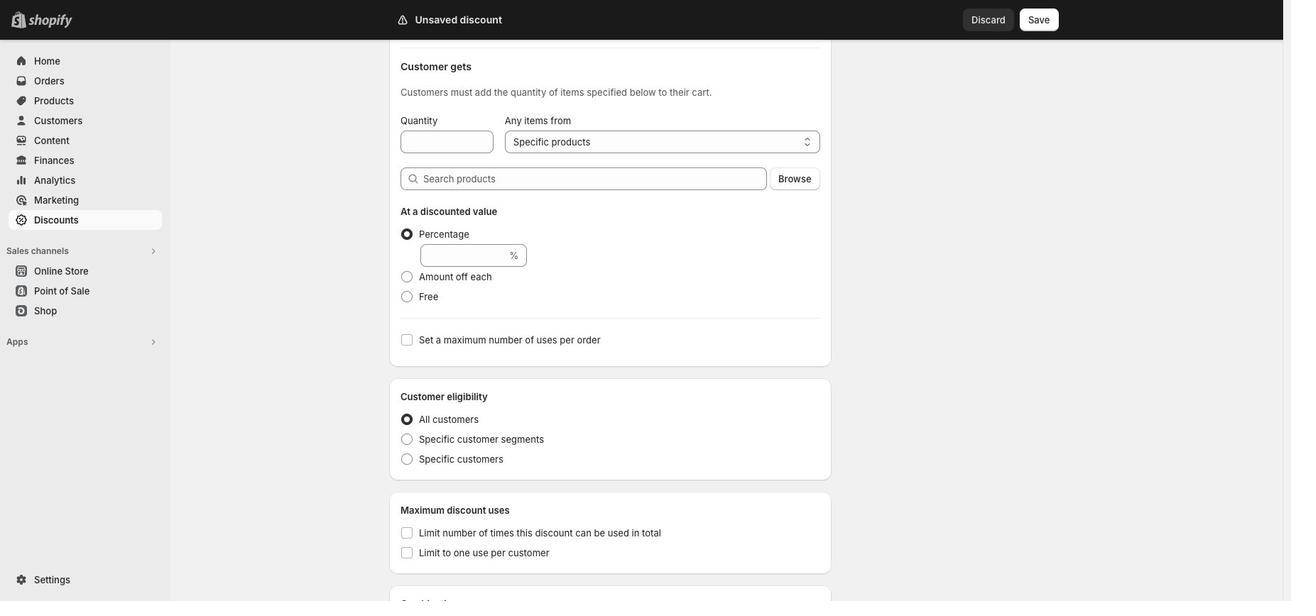 Task type: locate. For each thing, give the bounding box(es) containing it.
None text field
[[401, 131, 493, 153], [420, 244, 506, 267], [401, 131, 493, 153], [420, 244, 506, 267]]



Task type: vqa. For each thing, say whether or not it's contained in the screenshot.
Mark Set up Shopify Payments as done image
no



Task type: describe. For each thing, give the bounding box(es) containing it.
shopify image
[[28, 14, 72, 28]]

Search products text field
[[423, 168, 767, 190]]



